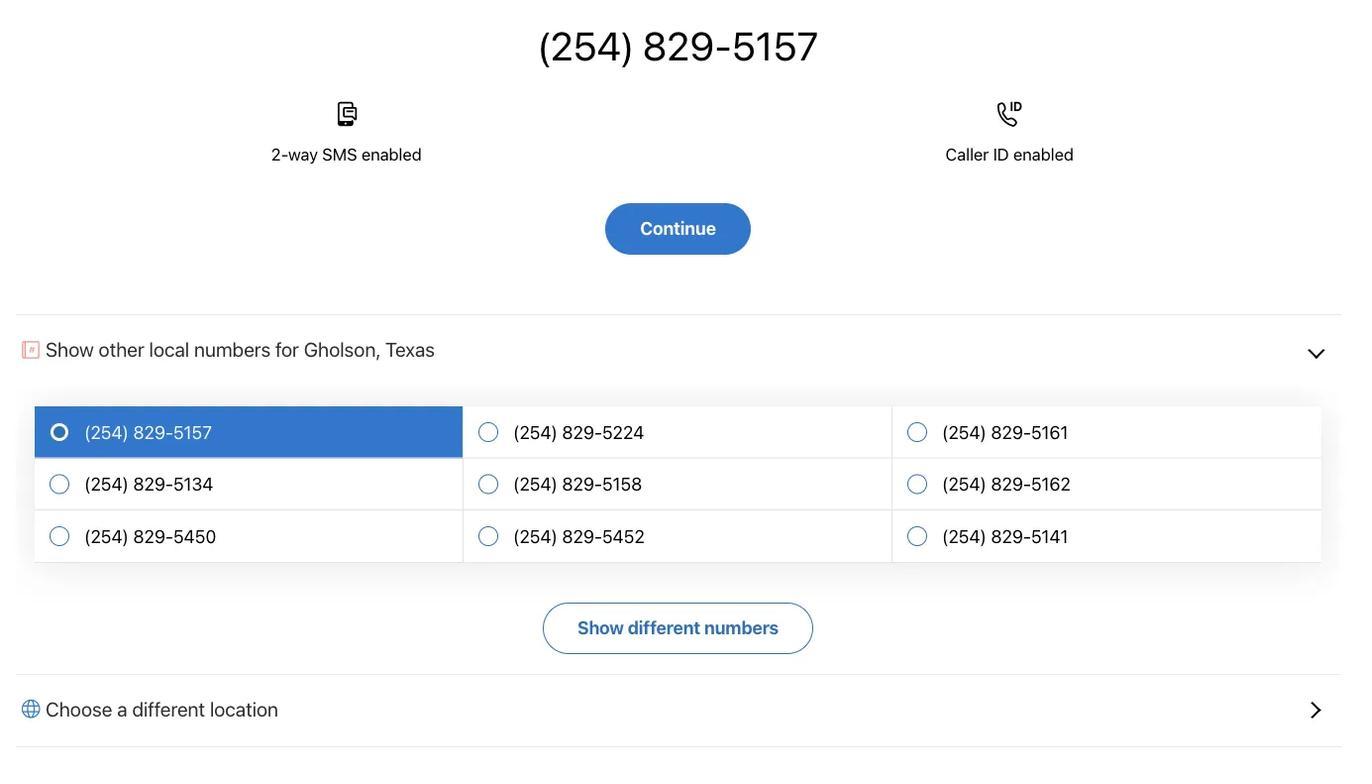 Task type: locate. For each thing, give the bounding box(es) containing it.
829- inside the 2 5 4 8 2 9 5 1 6 1 element
[[992, 421, 1032, 443]]

0 horizontal spatial numbers
[[194, 337, 271, 361]]

show inside dropdown button
[[46, 337, 94, 361]]

(254) inside the 2 5 4 8 2 9 5 1 6 1 element
[[943, 421, 987, 443]]

0 vertical spatial different
[[628, 616, 701, 638]]

(254) 829-5450
[[84, 526, 216, 547]]

2 5 4 8 2 9 5 4 5 0 element
[[84, 526, 216, 547]]

numbers inside dropdown button
[[194, 337, 271, 361]]

1 horizontal spatial show
[[578, 616, 624, 638]]

(254) inside 2 5 4 8 2 9 5 1 6 2 element
[[943, 473, 987, 495]]

(254) for (254) 829-5158 radio
[[513, 473, 558, 495]]

(254) 829-5162 radio
[[893, 459, 1322, 511]]

(254) 829-5158
[[513, 473, 642, 495]]

2 5 4 8 2 9 5 1 5 8 element
[[513, 473, 642, 495]]

0 horizontal spatial enabled
[[362, 144, 422, 164]]

enabled right sms
[[362, 144, 422, 164]]

2 5 4 8 2 9 5 4 5 2 element
[[513, 526, 645, 547]]

(254) inside 2 5 4 8 2 9 5 4 5 0 element
[[84, 526, 129, 547]]

2 5 4 8 2 9 5 1 6 2 element
[[943, 473, 1071, 495]]

0 horizontal spatial (254) 829-5157
[[84, 421, 212, 443]]

(254) 829-5134 radio
[[35, 459, 464, 511]]

5158
[[603, 473, 642, 495]]

show
[[46, 337, 94, 361], [578, 616, 624, 638]]

(254) 829-5157
[[538, 22, 819, 69], [84, 421, 212, 443]]

show inside button
[[578, 616, 624, 638]]

(254) 829-5158 radio
[[464, 459, 893, 511]]

1 vertical spatial show
[[578, 616, 624, 638]]

829- inside 2 5 4 8 2 9 5 1 4 1 "element"
[[992, 526, 1032, 547]]

(254) inside 2 5 4 8 2 9 5 1 5 7 "element"
[[84, 421, 129, 443]]

829- inside 2 5 4 8 2 9 5 4 5 0 element
[[133, 526, 173, 547]]

(254) inside '2 5 4 8 2 9 5 2 2 4' element
[[513, 421, 558, 443]]

(254) inside 2 5 4 8 2 9 5 1 5 8 element
[[513, 473, 558, 495]]

5450
[[173, 526, 216, 547]]

829- for (254) 829-5452 radio
[[562, 526, 603, 547]]

enabled
[[362, 144, 422, 164], [1014, 144, 1074, 164]]

(254) inside 2 5 4 8 2 9 5 1 3 4 element
[[84, 473, 129, 495]]

1 horizontal spatial different
[[628, 616, 701, 638]]

2-way sms enabled
[[271, 144, 422, 164]]

5452
[[603, 526, 645, 547]]

(254) 829-5141
[[943, 526, 1069, 547]]

way
[[288, 144, 318, 164]]

caller id enabled
[[946, 144, 1074, 164]]

829- for "(254) 829-5224" radio
[[562, 421, 603, 443]]

829- inside '2 5 4 8 2 9 5 2 2 4' element
[[562, 421, 603, 443]]

2-
[[271, 144, 288, 164]]

for
[[276, 337, 299, 361]]

829- inside 2 5 4 8 2 9 5 4 5 2 element
[[562, 526, 603, 547]]

1 horizontal spatial (254) 829-5157
[[538, 22, 819, 69]]

829- inside 2 5 4 8 2 9 5 1 5 7 "element"
[[133, 421, 173, 443]]

5224
[[603, 421, 644, 443]]

(254) for the (254) 829-5161 radio
[[943, 421, 987, 443]]

829-
[[643, 22, 732, 69], [133, 421, 173, 443], [562, 421, 603, 443], [992, 421, 1032, 443], [133, 473, 173, 495], [562, 473, 603, 495], [992, 473, 1032, 495], [133, 526, 173, 547], [562, 526, 603, 547], [992, 526, 1032, 547]]

1 vertical spatial different
[[132, 697, 205, 720]]

(254) inside 2 5 4 8 2 9 5 4 5 2 element
[[513, 526, 558, 547]]

choose a different location button
[[15, 674, 1342, 746]]

829- inside 2 5 4 8 2 9 5 1 3 4 element
[[133, 473, 173, 495]]

a
[[117, 697, 127, 720]]

(254) 829-5161 radio
[[893, 406, 1322, 459]]

(254) 829-5450 radio
[[35, 511, 464, 563]]

0 horizontal spatial different
[[132, 697, 205, 720]]

1 horizontal spatial numbers
[[705, 616, 779, 638]]

(254) inside 2 5 4 8 2 9 5 1 4 1 "element"
[[943, 526, 987, 547]]

1 vertical spatial numbers
[[705, 616, 779, 638]]

different inside dropdown button
[[132, 697, 205, 720]]

0 vertical spatial show
[[46, 337, 94, 361]]

0 vertical spatial numbers
[[194, 337, 271, 361]]

enabled right the id
[[1014, 144, 1074, 164]]

show down 2 5 4 8 2 9 5 4 5 2 element
[[578, 616, 624, 638]]

show for show different numbers
[[578, 616, 624, 638]]

different
[[628, 616, 701, 638], [132, 697, 205, 720]]

numbers
[[194, 337, 271, 361], [705, 616, 779, 638]]

0 vertical spatial 5157
[[732, 22, 819, 69]]

show left other
[[46, 337, 94, 361]]

829- for (254) 829-5157 option
[[133, 421, 173, 443]]

(254) 829-5157 inside option
[[84, 421, 212, 443]]

829- inside 2 5 4 8 2 9 5 1 6 2 element
[[992, 473, 1032, 495]]

caller
[[946, 144, 989, 164]]

1 vertical spatial 5157
[[173, 421, 212, 443]]

different right a
[[132, 697, 205, 720]]

(254)
[[538, 22, 635, 69], [84, 421, 129, 443], [513, 421, 558, 443], [943, 421, 987, 443], [84, 473, 129, 495], [513, 473, 558, 495], [943, 473, 987, 495], [84, 526, 129, 547], [513, 526, 558, 547], [943, 526, 987, 547]]

(254) for (254) 829-5157 option
[[84, 421, 129, 443]]

829- inside 2 5 4 8 2 9 5 1 5 8 element
[[562, 473, 603, 495]]

different up the choose a different location dropdown button
[[628, 616, 701, 638]]

2 5 4 8 2 9 5 2 2 4 element
[[513, 421, 644, 443]]

0 horizontal spatial show
[[46, 337, 94, 361]]

(254) for '(254) 829-5141' 'radio'
[[943, 526, 987, 547]]

1 horizontal spatial enabled
[[1014, 144, 1074, 164]]

5157
[[732, 22, 819, 69], [173, 421, 212, 443]]

5162
[[1032, 473, 1071, 495]]

show different numbers
[[578, 616, 779, 638]]

1 vertical spatial (254) 829-5157
[[84, 421, 212, 443]]

0 horizontal spatial 5157
[[173, 421, 212, 443]]



Task type: describe. For each thing, give the bounding box(es) containing it.
(254) 829-5134
[[84, 473, 214, 495]]

gholson,
[[304, 337, 381, 361]]

show for show other local numbers for gholson, texas
[[46, 337, 94, 361]]

different inside button
[[628, 616, 701, 638]]

other
[[99, 337, 144, 361]]

2 5 4 8 2 9 5 1 6 1 element
[[943, 421, 1069, 443]]

2 5 4 8 2 9 5 1 3 4 element
[[84, 473, 214, 495]]

(254) 829-5157 radio
[[35, 406, 464, 459]]

continue
[[641, 217, 716, 238]]

sms
[[322, 144, 357, 164]]

2 enabled from the left
[[1014, 144, 1074, 164]]

829- for the (254) 829-5162 radio
[[992, 473, 1032, 495]]

local
[[149, 337, 190, 361]]

1 horizontal spatial 5157
[[732, 22, 819, 69]]

829- for (254) 829-5158 radio
[[562, 473, 603, 495]]

show different numbers button
[[543, 602, 814, 654]]

numbers inside button
[[705, 616, 779, 638]]

(254) 829-5224 radio
[[464, 406, 893, 459]]

(254) for the (254) 829-5162 radio
[[943, 473, 987, 495]]

(254) for (254) 829-5452 radio
[[513, 526, 558, 547]]

(254) 829-5162
[[943, 473, 1071, 495]]

location
[[210, 697, 279, 720]]

829- for the (254) 829-5134 option
[[133, 473, 173, 495]]

continue button
[[606, 203, 751, 255]]

texas
[[386, 337, 435, 361]]

choose a different location
[[46, 697, 279, 720]]

5141
[[1032, 526, 1069, 547]]

5157 inside 2 5 4 8 2 9 5 1 5 7 "element"
[[173, 421, 212, 443]]

1 enabled from the left
[[362, 144, 422, 164]]

(254) for (254) 829-5450 option
[[84, 526, 129, 547]]

5134
[[173, 473, 214, 495]]

show other local numbers for gholson, texas
[[46, 337, 435, 361]]

choose
[[46, 697, 112, 720]]

(254) 829-5452 radio
[[464, 511, 893, 563]]

show other local numbers for gholson, texas button
[[15, 314, 1342, 387]]

(254) for "(254) 829-5224" radio
[[513, 421, 558, 443]]

(254) 829-5452
[[513, 526, 645, 547]]

829- for (254) 829-5450 option
[[133, 526, 173, 547]]

829- for '(254) 829-5141' 'radio'
[[992, 526, 1032, 547]]

5161
[[1032, 421, 1069, 443]]

2 5 4 8 2 9 5 1 5 7 element
[[84, 421, 212, 443]]

(254) 829-5141 radio
[[893, 511, 1322, 563]]

2 5 4 8 2 9 5 1 4 1 element
[[943, 526, 1069, 547]]

(254) 829-5224
[[513, 421, 644, 443]]

829- for the (254) 829-5161 radio
[[992, 421, 1032, 443]]

(254) for the (254) 829-5134 option
[[84, 473, 129, 495]]

id
[[994, 144, 1010, 164]]

collapse-suggested-numbers option group
[[35, 406, 1322, 563]]

0 vertical spatial (254) 829-5157
[[538, 22, 819, 69]]

(254) 829-5161
[[943, 421, 1069, 443]]



Task type: vqa. For each thing, say whether or not it's contained in the screenshot.
The Show Other Local Numbers For La Serena, Chile
no



